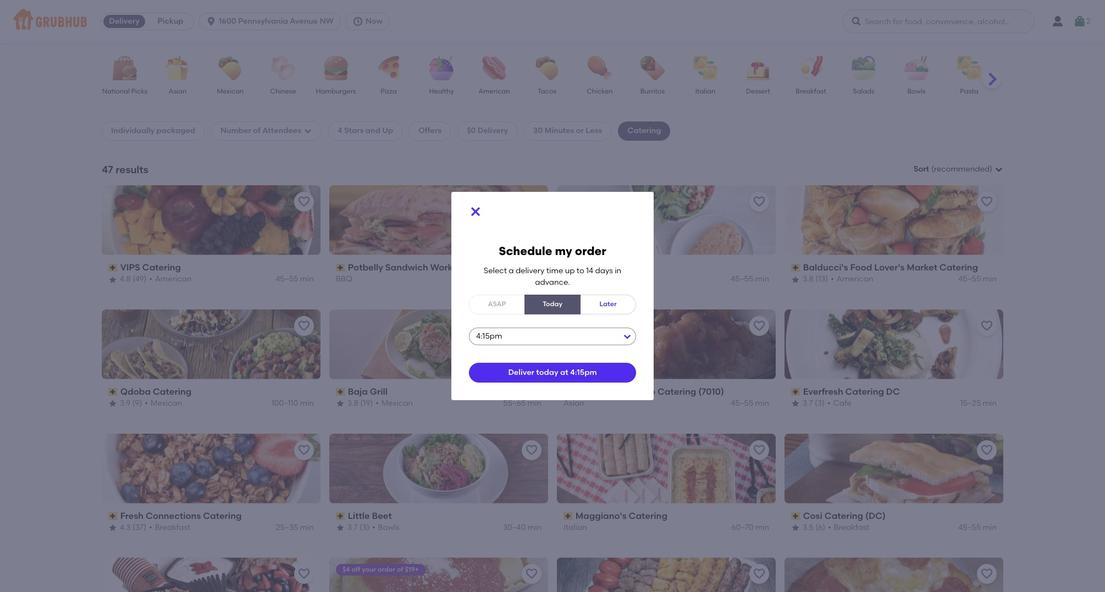 Task type: locate. For each thing, give the bounding box(es) containing it.
1 horizontal spatial italian
[[695, 87, 715, 95]]

baja grill
[[348, 386, 388, 397]]

subscription pass image for fresh connections catering
[[108, 512, 118, 520]]

save this restaurant button for baja grill "link"
[[522, 316, 542, 336]]

• breakfast down cosi catering (dc) at bottom
[[828, 523, 869, 532]]

catering right connections
[[203, 511, 242, 521]]

1 horizontal spatial (3)
[[815, 399, 825, 408]]

breakfast down connections
[[155, 523, 190, 532]]

4 stars and up
[[338, 126, 393, 135]]

picks
[[131, 87, 148, 95]]

vips
[[120, 262, 140, 273]]

subscription pass image left little
[[336, 512, 346, 520]]

2 horizontal spatial american
[[837, 275, 873, 284]]

0 horizontal spatial 3.7 (3)
[[347, 523, 369, 532]]

catering right "market"
[[939, 262, 978, 273]]

0 horizontal spatial 3.8
[[347, 399, 358, 408]]

bowls
[[907, 87, 926, 95], [378, 523, 399, 532]]

3.7 down everfresh
[[803, 399, 813, 408]]

min
[[300, 275, 314, 284], [528, 275, 542, 284], [755, 275, 769, 284], [983, 275, 997, 284], [300, 399, 314, 408], [528, 399, 542, 408], [755, 399, 769, 408], [983, 399, 997, 408], [300, 523, 314, 532], [528, 523, 542, 532], [755, 523, 769, 532], [983, 523, 997, 532]]

2 horizontal spatial svg image
[[1073, 15, 1086, 28]]

min for balducci's food lover's market catering
[[983, 275, 997, 284]]

(19)
[[360, 399, 373, 408]]

subscription pass image
[[564, 264, 573, 272], [791, 264, 801, 272], [108, 388, 118, 396], [336, 388, 346, 396], [791, 388, 801, 396]]

30 minutes or less
[[533, 126, 602, 135]]

2 horizontal spatial svg image
[[469, 205, 482, 218]]

later button
[[580, 295, 636, 314]]

2 horizontal spatial breakfast
[[834, 523, 869, 532]]

breakfast for cosi catering (dc)
[[834, 523, 869, 532]]

pasta
[[960, 87, 978, 95]]

star icon image for balducci's
[[791, 275, 800, 284]]

balducci's
[[803, 262, 848, 273]]

save this restaurant image for balducci's food lover's market catering
[[980, 195, 993, 208]]

• for little
[[372, 523, 375, 532]]

1 horizontal spatial • mexican
[[376, 399, 413, 408]]

4
[[338, 126, 342, 135]]

pickup button
[[147, 13, 194, 30]]

american down the "american" 'image'
[[479, 87, 510, 95]]

•
[[149, 275, 152, 284], [603, 275, 606, 284], [831, 275, 834, 284], [145, 399, 148, 408], [376, 399, 379, 408], [827, 399, 830, 408], [149, 523, 152, 532], [372, 523, 375, 532], [828, 523, 831, 532]]

potbelly sandwich works catering link
[[336, 262, 542, 274]]

star icon image left 3.5
[[791, 524, 800, 532]]

beet
[[372, 511, 392, 521]]

subscription pass image left qdoba
[[108, 388, 118, 396]]

delivery right the '$0'
[[478, 126, 508, 135]]

bowls down beet
[[378, 523, 399, 532]]

mexican down mexican image
[[217, 87, 244, 95]]

subscription pass image left fresh
[[108, 512, 118, 520]]

0 vertical spatial (3)
[[815, 399, 825, 408]]

0 horizontal spatial of
[[253, 126, 261, 135]]

cosi
[[803, 511, 822, 521]]

star icon image left '4.3'
[[108, 524, 117, 532]]

chicken down chicken image
[[587, 87, 613, 95]]

save this restaurant button for roti catering link
[[749, 192, 769, 212]]

1 vertical spatial chicken
[[609, 275, 639, 284]]

1 horizontal spatial bowls
[[907, 87, 926, 95]]

of left $19+
[[397, 566, 403, 574]]

• for fresh
[[149, 523, 152, 532]]

subscription pass image for potbelly sandwich works catering
[[336, 264, 346, 272]]

1 vertical spatial 3.8
[[347, 399, 358, 408]]

subscription pass image inside the maggiano's catering link
[[564, 512, 573, 520]]

2 vertical spatial svg image
[[469, 205, 482, 218]]

• for cosi
[[828, 523, 831, 532]]

little
[[348, 511, 370, 521]]

subscription pass image
[[108, 264, 118, 272], [336, 264, 346, 272], [108, 512, 118, 520], [336, 512, 346, 520], [564, 512, 573, 520], [791, 512, 801, 520]]

chang's
[[592, 386, 629, 397]]

0 horizontal spatial • mexican
[[145, 399, 182, 408]]

catering
[[627, 126, 661, 135], [142, 262, 181, 273], [459, 262, 498, 273], [595, 262, 634, 273], [939, 262, 978, 273], [153, 386, 192, 397], [658, 386, 696, 397], [845, 386, 884, 397], [203, 511, 242, 521], [629, 511, 667, 521], [825, 511, 863, 521]]

1 horizontal spatial american
[[479, 87, 510, 95]]

3.8 down 'baja'
[[347, 399, 358, 408]]

subscription pass image left cosi
[[791, 512, 801, 520]]

0 horizontal spatial american
[[155, 275, 192, 284]]

chinese
[[270, 87, 296, 95]]

subscription pass image inside cosi catering (dc) link
[[791, 512, 801, 520]]

0 vertical spatial svg image
[[206, 16, 217, 27]]

schedule my order
[[499, 244, 606, 258]]

subscription pass image for vips catering
[[108, 264, 118, 272]]

national picks image
[[106, 56, 144, 80]]

1 horizontal spatial order
[[575, 244, 606, 258]]

svg image inside now button
[[352, 16, 363, 27]]

asian
[[169, 87, 186, 95], [564, 399, 584, 408]]

chicken down roti catering
[[609, 275, 639, 284]]

svg image
[[206, 16, 217, 27], [304, 127, 312, 135], [469, 205, 482, 218]]

breakfast down breakfast image
[[796, 87, 826, 95]]

0 horizontal spatial svg image
[[206, 16, 217, 27]]

asian down p.f.
[[564, 399, 584, 408]]

0 horizontal spatial bowls
[[378, 523, 399, 532]]

of right number
[[253, 126, 261, 135]]

3.7
[[803, 399, 813, 408], [347, 523, 358, 532]]

everfresh
[[803, 386, 843, 397]]

1 vertical spatial italian
[[564, 523, 587, 532]]

1 vertical spatial of
[[397, 566, 403, 574]]

45–55 for balducci's food lover's market catering
[[958, 275, 981, 284]]

subscription pass image inside everfresh catering dc 'link'
[[791, 388, 801, 396]]

deliver
[[508, 368, 534, 377]]

catering up (6)
[[825, 511, 863, 521]]

0 horizontal spatial svg image
[[352, 16, 363, 27]]

3.8 (19)
[[347, 399, 373, 408]]

save this restaurant button for cosi catering (dc) link at the right bottom of the page
[[977, 440, 997, 460]]

45–55 min for cosi catering (dc)
[[958, 523, 997, 532]]

days
[[595, 266, 613, 276]]

• chicken
[[603, 275, 639, 284]]

1 vertical spatial delivery
[[478, 126, 508, 135]]

hamburgers image
[[317, 56, 355, 80]]

subscription pass image for little beet
[[336, 512, 346, 520]]

30–40 min
[[503, 523, 542, 532]]

mexican image
[[211, 56, 250, 80]]

3.9 (9)
[[120, 399, 142, 408]]

catering up cafe
[[845, 386, 884, 397]]

4.1 (23)
[[575, 275, 600, 284]]

subscription pass image inside balducci's food lover's market catering link
[[791, 264, 801, 272]]

catering right qdoba
[[153, 386, 192, 397]]

1 horizontal spatial 3.8
[[803, 275, 814, 284]]

breakfast image
[[792, 56, 830, 80]]

american for vips catering
[[155, 275, 192, 284]]

1 vertical spatial (3)
[[360, 523, 369, 532]]

subscription pass image inside qdoba catering link
[[108, 388, 118, 396]]

everfresh catering dc link
[[791, 386, 997, 398]]

star icon image left • cafe
[[791, 399, 800, 408]]

nw
[[320, 16, 334, 26]]

results
[[116, 163, 148, 176]]

salads image
[[844, 56, 883, 80]]

(7010)
[[698, 386, 724, 397]]

55–65 min
[[503, 399, 542, 408]]

save this restaurant image
[[753, 195, 766, 208], [980, 195, 993, 208], [753, 319, 766, 332], [525, 443, 538, 457], [753, 443, 766, 457], [980, 443, 993, 457], [980, 568, 993, 581]]

1600
[[219, 16, 236, 26]]

0 vertical spatial 3.7 (3)
[[803, 399, 825, 408]]

delivery left "pickup"
[[109, 16, 140, 26]]

star icon image left the 3.8 (13)
[[791, 275, 800, 284]]

• right "(19)"
[[376, 399, 379, 408]]

2 horizontal spatial mexican
[[382, 399, 413, 408]]

30–40
[[503, 523, 526, 532]]

to
[[577, 266, 584, 276]]

subscription pass image left maggiano's
[[564, 512, 573, 520]]

0 horizontal spatial mexican
[[151, 399, 182, 408]]

0 horizontal spatial breakfast
[[155, 523, 190, 532]]

(3) down 'little beet'
[[360, 523, 369, 532]]

tacos image
[[528, 56, 566, 80]]

mexican down grill
[[382, 399, 413, 408]]

1 horizontal spatial 3.7
[[803, 399, 813, 408]]

3.8 left (13)
[[803, 275, 814, 284]]

45–55 for cosi catering (dc)
[[958, 523, 981, 532]]

save this restaurant button
[[294, 192, 314, 212], [749, 192, 769, 212], [977, 192, 997, 212], [294, 316, 314, 336], [522, 316, 542, 336], [749, 316, 769, 336], [977, 316, 997, 336], [294, 440, 314, 460], [522, 440, 542, 460], [749, 440, 769, 460], [977, 440, 997, 460], [294, 564, 314, 584], [522, 564, 542, 584], [749, 564, 769, 584], [977, 564, 997, 584]]

star icon image left 3.8 (19)
[[336, 399, 345, 408]]

save this restaurant button for balducci's food lover's market catering link
[[977, 192, 997, 212]]

healthy
[[429, 87, 454, 95]]

american down the food
[[837, 275, 873, 284]]

3.5
[[803, 523, 814, 532]]

american for balducci's food lover's market catering
[[837, 275, 873, 284]]

subscription pass image left to
[[564, 264, 573, 272]]

mexican for qdoba catering
[[151, 399, 182, 408]]

min for maggiano's catering
[[755, 523, 769, 532]]

breakfast down cosi catering (dc) at bottom
[[834, 523, 869, 532]]

star icon image left 3.9
[[108, 399, 117, 408]]

0 horizontal spatial 3.7
[[347, 523, 358, 532]]

45–55 for roti catering
[[731, 275, 753, 284]]

roti
[[575, 262, 593, 273]]

0 horizontal spatial • american
[[149, 275, 192, 284]]

bbq
[[336, 275, 352, 284]]

chinese image
[[264, 56, 302, 80]]

2 • mexican from the left
[[376, 399, 413, 408]]

• right "(49)"
[[149, 275, 152, 284]]

1 • american from the left
[[149, 275, 192, 284]]

save this restaurant image
[[297, 195, 311, 208], [297, 319, 311, 332], [525, 319, 538, 332], [980, 319, 993, 332], [297, 443, 311, 457], [297, 568, 311, 581], [525, 568, 538, 581], [753, 568, 766, 581]]

subscription pass image inside baja grill "link"
[[336, 388, 346, 396]]

1600 pennsylvania avenue nw button
[[199, 13, 345, 30]]

salads
[[853, 87, 875, 95]]

catering right maggiano's
[[629, 511, 667, 521]]

italian down maggiano's
[[564, 523, 587, 532]]

45–55 for vips catering
[[276, 275, 298, 284]]

star icon image left 4.1
[[564, 275, 572, 284]]

asian down asian image
[[169, 87, 186, 95]]

1 horizontal spatial • breakfast
[[828, 523, 869, 532]]

100–110
[[271, 399, 298, 408]]

delivery
[[516, 266, 545, 276]]

1 • breakfast from the left
[[149, 523, 190, 532]]

• american down vips catering
[[149, 275, 192, 284]]

• for qdoba
[[145, 399, 148, 408]]

2 • breakfast from the left
[[828, 523, 869, 532]]

bowls down bowls image
[[907, 87, 926, 95]]

3.7 down little
[[347, 523, 358, 532]]

catering left a
[[459, 262, 498, 273]]

star icon image up $4
[[336, 524, 345, 532]]

subscription pass image inside little beet link
[[336, 512, 346, 520]]

catering up "(49)"
[[142, 262, 181, 273]]

subscription pass image for baja grill
[[336, 388, 346, 396]]

breakfast
[[796, 87, 826, 95], [155, 523, 190, 532], [834, 523, 869, 532]]

$4
[[343, 566, 350, 574]]

1 horizontal spatial asian
[[564, 399, 584, 408]]

• right (6)
[[828, 523, 831, 532]]

min for potbelly sandwich works catering
[[528, 275, 542, 284]]

subscription pass image inside roti catering link
[[564, 264, 573, 272]]

0 horizontal spatial • breakfast
[[149, 523, 190, 532]]

0 horizontal spatial asian
[[169, 87, 186, 95]]

svg image for now
[[352, 16, 363, 27]]

1 vertical spatial bowls
[[378, 523, 399, 532]]

star icon image for little
[[336, 524, 345, 532]]

2 button
[[1073, 12, 1091, 31]]

save this restaurant button for fresh connections catering link
[[294, 440, 314, 460]]

pizza image
[[369, 56, 408, 80]]

• mexican down qdoba catering
[[145, 399, 182, 408]]

qdoba catering link
[[108, 386, 314, 398]]

1 horizontal spatial svg image
[[304, 127, 312, 135]]

order up roti
[[575, 244, 606, 258]]

american down vips catering
[[155, 275, 192, 284]]

subscription pass image up bbq
[[336, 264, 346, 272]]

60–70 min
[[731, 523, 769, 532]]

mexican down qdoba catering
[[151, 399, 182, 408]]

0 vertical spatial 3.7
[[803, 399, 813, 408]]

lover's
[[874, 262, 905, 273]]

• right (37)
[[149, 523, 152, 532]]

• breakfast down connections
[[149, 523, 190, 532]]

2
[[1086, 16, 1091, 26]]

1 horizontal spatial • american
[[831, 275, 873, 284]]

• right the (9)
[[145, 399, 148, 408]]

to
[[631, 386, 641, 397]]

attendees
[[262, 126, 301, 135]]

subscription pass image left vips
[[108, 264, 118, 272]]

star icon image for cosi
[[791, 524, 800, 532]]

subscription pass image for cosi catering (dc)
[[791, 512, 801, 520]]

(3) down everfresh
[[815, 399, 825, 408]]

0 vertical spatial italian
[[695, 87, 715, 95]]

save this restaurant button for the p.f. chang's to go catering (7010) link
[[749, 316, 769, 336]]

subscription pass image left "balducci's"
[[791, 264, 801, 272]]

star icon image for qdoba
[[108, 399, 117, 408]]

subscription pass image left everfresh
[[791, 388, 801, 396]]

$19+
[[405, 566, 419, 574]]

• american
[[149, 275, 192, 284], [831, 275, 873, 284]]

cosi catering (dc) link
[[791, 510, 997, 522]]

1 vertical spatial 3.7 (3)
[[347, 523, 369, 532]]

subscription pass image inside fresh connections catering link
[[108, 512, 118, 520]]

• american down the food
[[831, 275, 873, 284]]

0 horizontal spatial delivery
[[109, 16, 140, 26]]

p.f. chang's to go catering (7010)
[[575, 386, 724, 397]]

subscription pass image left 'baja'
[[336, 388, 346, 396]]

subscription pass image inside potbelly sandwich works catering link
[[336, 264, 346, 272]]

min for little beet
[[528, 523, 542, 532]]

2 • american from the left
[[831, 275, 873, 284]]

• down 'little beet'
[[372, 523, 375, 532]]

min for fresh connections catering
[[300, 523, 314, 532]]

• cafe
[[827, 399, 852, 408]]

min for vips catering
[[300, 275, 314, 284]]

min for everfresh catering dc
[[983, 399, 997, 408]]

• down everfresh
[[827, 399, 830, 408]]

catering up • chicken
[[595, 262, 634, 273]]

15–25 min
[[960, 399, 997, 408]]

pizza
[[381, 87, 397, 95]]

3.7 (3) down little
[[347, 523, 369, 532]]

0 vertical spatial 3.8
[[803, 275, 814, 284]]

1 • mexican from the left
[[145, 399, 182, 408]]

• mexican down grill
[[376, 399, 413, 408]]

svg image inside 2 button
[[1073, 15, 1086, 28]]

subscription pass image for balducci's food lover's market catering
[[791, 264, 801, 272]]

save this restaurant image for maggiano's catering
[[753, 443, 766, 457]]

1 horizontal spatial delivery
[[478, 126, 508, 135]]

0 horizontal spatial order
[[378, 566, 395, 574]]

45–55 min for balducci's food lover's market catering
[[958, 275, 997, 284]]

save this restaurant button for everfresh catering dc 'link'
[[977, 316, 997, 336]]

• right (23)
[[603, 275, 606, 284]]

save this restaurant button for vips catering "link"
[[294, 192, 314, 212]]

time
[[546, 266, 563, 276]]

1 horizontal spatial breakfast
[[796, 87, 826, 95]]

qdoba
[[120, 386, 151, 397]]

italian down the italian image
[[695, 87, 715, 95]]

$4 off your order of $19+
[[343, 566, 419, 574]]

star icon image left 4.8
[[108, 275, 117, 284]]

order right your
[[378, 566, 395, 574]]

less
[[586, 126, 602, 135]]

star icon image for roti
[[564, 275, 572, 284]]

0 horizontal spatial italian
[[564, 523, 587, 532]]

svg image
[[1073, 15, 1086, 28], [352, 16, 363, 27], [851, 16, 862, 27]]

1 horizontal spatial 3.7 (3)
[[803, 399, 825, 408]]

main navigation navigation
[[0, 0, 1105, 43]]

0 vertical spatial asian
[[169, 87, 186, 95]]

chicken
[[587, 87, 613, 95], [609, 275, 639, 284]]

balducci's food lover's market catering link
[[791, 262, 997, 274]]

star icon image
[[108, 275, 117, 284], [564, 275, 572, 284], [791, 275, 800, 284], [108, 399, 117, 408], [336, 399, 345, 408], [791, 399, 800, 408], [108, 524, 117, 532], [336, 524, 345, 532], [791, 524, 800, 532]]

subscription pass image inside vips catering "link"
[[108, 264, 118, 272]]

3.7 (3) down everfresh
[[803, 399, 825, 408]]

0 horizontal spatial (3)
[[360, 523, 369, 532]]

1 vertical spatial 3.7
[[347, 523, 358, 532]]

of
[[253, 126, 261, 135], [397, 566, 403, 574]]

3.8 for balducci's food lover's market catering
[[803, 275, 814, 284]]

60–70
[[731, 523, 753, 532]]

fresh connections catering
[[120, 511, 242, 521]]

grill
[[370, 386, 388, 397]]

• right (13)
[[831, 275, 834, 284]]

3.7 for everfresh catering dc
[[803, 399, 813, 408]]

0 vertical spatial delivery
[[109, 16, 140, 26]]



Task type: describe. For each thing, give the bounding box(es) containing it.
everfresh catering dc
[[803, 386, 900, 397]]

select a delivery time up to 14 days in advance.
[[484, 266, 621, 287]]

• for everfresh
[[827, 399, 830, 408]]

min for qdoba catering
[[300, 399, 314, 408]]

save this restaurant image for cosi catering (dc)
[[980, 443, 993, 457]]

little beet
[[348, 511, 392, 521]]

4.8
[[120, 275, 131, 284]]

• mexican for catering
[[145, 399, 182, 408]]

balducci's food lover's market catering
[[803, 262, 978, 273]]

italian image
[[686, 56, 725, 80]]

maggiano's
[[575, 511, 627, 521]]

4:15pm
[[570, 368, 597, 377]]

• mexican for grill
[[376, 399, 413, 408]]

asap button
[[469, 295, 525, 314]]

(dc)
[[865, 511, 886, 521]]

5–15
[[510, 275, 526, 284]]

(37)
[[133, 523, 146, 532]]

delivery inside button
[[109, 16, 140, 26]]

star icon image for baja
[[336, 399, 345, 408]]

3.7 (3) for little beet
[[347, 523, 369, 532]]

sandwich
[[385, 262, 428, 273]]

p.f.
[[575, 386, 590, 397]]

(13)
[[815, 275, 828, 284]]

works
[[430, 262, 457, 273]]

market
[[907, 262, 937, 273]]

25–35
[[276, 523, 298, 532]]

0 vertical spatial order
[[575, 244, 606, 258]]

cosi catering (dc)
[[803, 511, 886, 521]]

select
[[484, 266, 507, 276]]

0 vertical spatial bowls
[[907, 87, 926, 95]]

3.7 for little beet
[[347, 523, 358, 532]]

100–110 min
[[271, 399, 314, 408]]

up
[[382, 126, 393, 135]]

subscription pass image for maggiano's catering
[[564, 512, 573, 520]]

min for cosi catering (dc)
[[983, 523, 997, 532]]

1 vertical spatial svg image
[[304, 127, 312, 135]]

p.f. chang's to go catering (7010) link
[[564, 386, 769, 398]]

subscription pass image for everfresh catering dc
[[791, 388, 801, 396]]

(3) for everfresh
[[815, 399, 825, 408]]

hamburgers
[[316, 87, 356, 95]]

healthy image
[[422, 56, 461, 80]]

• for balducci's
[[831, 275, 834, 284]]

svg image inside 1600 pennsylvania avenue nw "button"
[[206, 16, 217, 27]]

3.5 (6)
[[803, 523, 825, 532]]

and
[[366, 126, 380, 135]]

1 vertical spatial order
[[378, 566, 395, 574]]

catering inside 'link'
[[845, 386, 884, 397]]

fresh
[[120, 511, 144, 521]]

little beet link
[[336, 510, 542, 522]]

tacos
[[538, 87, 556, 95]]

47 results
[[102, 163, 148, 176]]

burritos image
[[633, 56, 672, 80]]

stars
[[344, 126, 364, 135]]

3.9
[[120, 399, 130, 408]]

american image
[[475, 56, 514, 80]]

star icon image for fresh
[[108, 524, 117, 532]]

avenue
[[290, 16, 318, 26]]

save this restaurant image for roti catering
[[753, 195, 766, 208]]

individually
[[111, 126, 155, 135]]

45–55 min for roti catering
[[731, 275, 769, 284]]

advance.
[[535, 277, 570, 287]]

chicken image
[[581, 56, 619, 80]]

roti catering
[[575, 262, 634, 273]]

• for baja
[[376, 399, 379, 408]]

offers
[[418, 126, 442, 135]]

deliver today at 4:15pm button
[[469, 363, 636, 383]]

0 vertical spatial of
[[253, 126, 261, 135]]

vips catering
[[120, 262, 181, 273]]

mexican for baja grill
[[382, 399, 413, 408]]

pasta image
[[950, 56, 989, 80]]

star icon image for vips
[[108, 275, 117, 284]]

subscription pass image for roti catering
[[564, 264, 573, 272]]

today button
[[525, 295, 581, 314]]

4.1
[[575, 275, 584, 284]]

4.8 (49)
[[120, 275, 147, 284]]

save this restaurant button for qdoba catering link
[[294, 316, 314, 336]]

now button
[[345, 13, 394, 30]]

now
[[366, 16, 383, 26]]

1 vertical spatial asian
[[564, 399, 584, 408]]

fresh connections catering link
[[108, 510, 314, 522]]

my
[[555, 244, 572, 258]]

packaged
[[156, 126, 195, 135]]

maggiano's catering link
[[564, 510, 769, 522]]

• american for food
[[831, 275, 873, 284]]

30
[[533, 126, 543, 135]]

• breakfast for connections
[[149, 523, 190, 532]]

3.8 for baja grill
[[347, 399, 358, 408]]

(6)
[[816, 523, 825, 532]]

$0 delivery
[[467, 126, 508, 135]]

save this restaurant image for little beet
[[525, 443, 538, 457]]

(3) for little
[[360, 523, 369, 532]]

1 horizontal spatial of
[[397, 566, 403, 574]]

national picks
[[102, 87, 148, 95]]

noodles image
[[1003, 56, 1041, 80]]

asap
[[488, 300, 506, 308]]

national
[[102, 87, 130, 95]]

save this restaurant button for little beet link
[[522, 440, 542, 460]]

off
[[352, 566, 360, 574]]

1 horizontal spatial mexican
[[217, 87, 244, 95]]

catering down the burritos
[[627, 126, 661, 135]]

in
[[615, 266, 621, 276]]

up
[[565, 266, 575, 276]]

catering inside "link"
[[142, 262, 181, 273]]

minutes
[[545, 126, 574, 135]]

• bowls
[[372, 523, 399, 532]]

number of attendees
[[221, 126, 301, 135]]

bowls image
[[897, 56, 936, 80]]

4.3 (37)
[[120, 523, 146, 532]]

at
[[560, 368, 568, 377]]

subscription pass image for qdoba catering
[[108, 388, 118, 396]]

go
[[643, 386, 655, 397]]

asian image
[[158, 56, 197, 80]]

min for roti catering
[[755, 275, 769, 284]]

(9)
[[132, 399, 142, 408]]

• for roti
[[603, 275, 606, 284]]

• for vips
[[149, 275, 152, 284]]

4.3
[[120, 523, 131, 532]]

47
[[102, 163, 113, 176]]

25–35 min
[[276, 523, 314, 532]]

min for baja grill
[[528, 399, 542, 408]]

0 vertical spatial chicken
[[587, 87, 613, 95]]

dessert image
[[739, 56, 777, 80]]

• breakfast for catering
[[828, 523, 869, 532]]

dessert
[[746, 87, 770, 95]]

later
[[600, 300, 617, 308]]

deliver today at 4:15pm
[[508, 368, 597, 377]]

save this restaurant button for the maggiano's catering link
[[749, 440, 769, 460]]

45–55 min for vips catering
[[276, 275, 314, 284]]

3.7 (3) for everfresh catering dc
[[803, 399, 825, 408]]

svg image for 2
[[1073, 15, 1086, 28]]

individually packaged
[[111, 126, 195, 135]]

catering right the "go"
[[658, 386, 696, 397]]

today
[[543, 300, 562, 308]]

$0
[[467, 126, 476, 135]]

15–25
[[960, 399, 981, 408]]

potbelly
[[348, 262, 383, 273]]

3.8 (13)
[[803, 275, 828, 284]]

schedule
[[499, 244, 552, 258]]

1 horizontal spatial svg image
[[851, 16, 862, 27]]

• american for catering
[[149, 275, 192, 284]]

star icon image for everfresh
[[791, 399, 800, 408]]

5–15 min
[[510, 275, 542, 284]]

breakfast for fresh connections catering
[[155, 523, 190, 532]]



Task type: vqa. For each thing, say whether or not it's contained in the screenshot.


